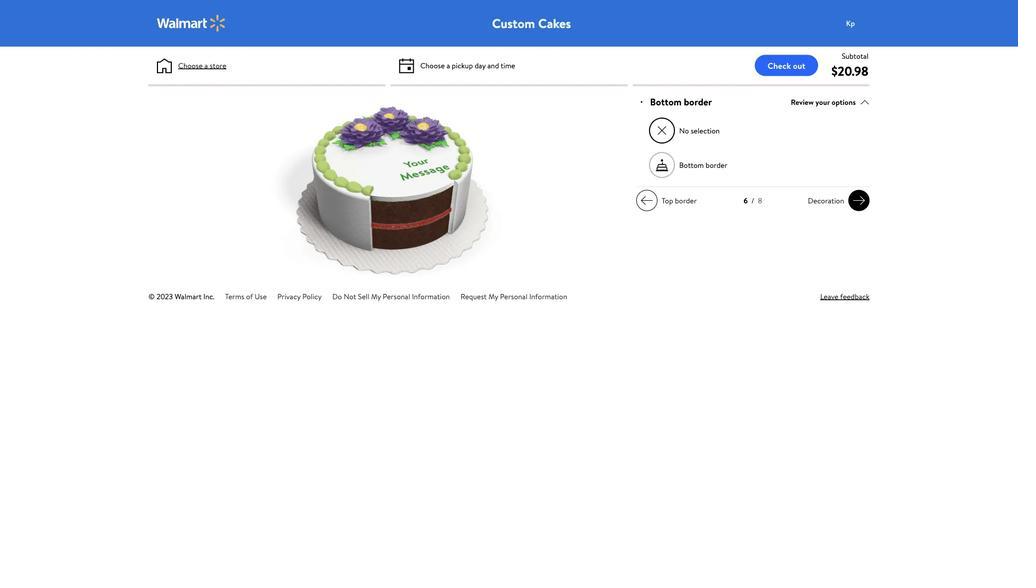 Task type: describe. For each thing, give the bounding box(es) containing it.
icon for continue arrow image inside top border link
[[641, 194, 653, 207]]

choose for choose a store
[[178, 60, 203, 71]]

day
[[475, 60, 486, 71]]

decoration link
[[804, 190, 870, 211]]

terms of use
[[225, 291, 267, 302]]

top
[[662, 196, 673, 206]]

use
[[255, 291, 267, 302]]

top border link
[[636, 190, 701, 211]]

icon for continue arrow image inside the "decoration" link
[[853, 194, 865, 207]]

0 vertical spatial bottom border
[[650, 96, 712, 109]]

up arrow image
[[860, 97, 870, 107]]

choose a pickup day and time
[[420, 60, 515, 71]]

leave feedback button
[[820, 291, 870, 302]]

a for store
[[204, 60, 208, 71]]

no
[[679, 126, 689, 136]]

privacy
[[277, 291, 301, 302]]

request
[[461, 291, 487, 302]]

cakes
[[538, 14, 571, 32]]

do not sell my personal information
[[332, 291, 450, 302]]

no selection
[[679, 126, 720, 136]]

1 vertical spatial border
[[706, 160, 728, 170]]

terms
[[225, 291, 244, 302]]

terms of use link
[[225, 291, 267, 302]]

© 2023 walmart inc.
[[148, 291, 215, 302]]

not
[[344, 291, 356, 302]]

options
[[832, 97, 856, 107]]

request my personal information link
[[461, 291, 567, 302]]

decoration
[[808, 196, 844, 206]]

request my personal information
[[461, 291, 567, 302]]

subtotal $20.98
[[832, 51, 869, 80]]

leave
[[820, 291, 839, 302]]

2 personal from the left
[[500, 291, 528, 302]]

$20.98
[[832, 62, 869, 80]]

check out
[[768, 60, 806, 71]]

feedback
[[840, 291, 870, 302]]

pickup
[[452, 60, 473, 71]]

subtotal
[[842, 51, 869, 61]]

1 personal from the left
[[383, 291, 410, 302]]

do not sell my personal information link
[[332, 291, 450, 302]]

store
[[210, 60, 226, 71]]

back to walmart.com image
[[157, 15, 226, 32]]

custom
[[492, 14, 535, 32]]

and
[[488, 60, 499, 71]]

out
[[793, 60, 806, 71]]

1 vertical spatial bottom
[[679, 160, 704, 170]]

top border
[[662, 196, 697, 206]]

1 my from the left
[[371, 291, 381, 302]]

review your options link
[[791, 95, 870, 109]]

choose for choose a pickup day and time
[[420, 60, 445, 71]]



Task type: vqa. For each thing, say whether or not it's contained in the screenshot.
a
yes



Task type: locate. For each thing, give the bounding box(es) containing it.
a left store
[[204, 60, 208, 71]]

my right request
[[489, 291, 498, 302]]

8
[[758, 196, 762, 206]]

selection
[[691, 126, 720, 136]]

policy
[[302, 291, 322, 302]]

1 horizontal spatial icon for continue arrow image
[[853, 194, 865, 207]]

1 a from the left
[[204, 60, 208, 71]]

2 information from the left
[[529, 291, 567, 302]]

privacy policy link
[[277, 291, 322, 302]]

0 vertical spatial border
[[684, 96, 712, 109]]

©
[[148, 291, 155, 302]]

0 horizontal spatial information
[[412, 291, 450, 302]]

do
[[332, 291, 342, 302]]

leave feedback
[[820, 291, 870, 302]]

border up no selection
[[684, 96, 712, 109]]

review your options element
[[791, 97, 856, 108]]

0 horizontal spatial icon for continue arrow image
[[641, 194, 653, 207]]

6 / 8
[[744, 196, 762, 206]]

personal
[[383, 291, 410, 302], [500, 291, 528, 302]]

icon for continue arrow image
[[641, 194, 653, 207], [853, 194, 865, 207]]

review
[[791, 97, 814, 107]]

1 information from the left
[[412, 291, 450, 302]]

border down selection
[[706, 160, 728, 170]]

2023
[[157, 291, 173, 302]]

choose a store link
[[178, 60, 226, 71]]

1 horizontal spatial choose
[[420, 60, 445, 71]]

1 icon for continue arrow image from the left
[[641, 194, 653, 207]]

choose
[[178, 60, 203, 71], [420, 60, 445, 71]]

0 vertical spatial bottom
[[650, 96, 682, 109]]

1 choose from the left
[[178, 60, 203, 71]]

1 horizontal spatial my
[[489, 291, 498, 302]]

icon for continue arrow image right "decoration"
[[853, 194, 865, 207]]

bottom
[[650, 96, 682, 109], [679, 160, 704, 170]]

check out button
[[755, 55, 818, 76]]

time
[[501, 60, 515, 71]]

bottom border up no
[[650, 96, 712, 109]]

personal right the 'sell'
[[383, 291, 410, 302]]

a left pickup in the top left of the page
[[447, 60, 450, 71]]

custom cakes
[[492, 14, 571, 32]]

bottom down no
[[679, 160, 704, 170]]

0 horizontal spatial a
[[204, 60, 208, 71]]

privacy policy
[[277, 291, 322, 302]]

2 a from the left
[[447, 60, 450, 71]]

1 horizontal spatial personal
[[500, 291, 528, 302]]

choose left store
[[178, 60, 203, 71]]

my right the 'sell'
[[371, 291, 381, 302]]

1 vertical spatial bottom border
[[679, 160, 728, 170]]

0 horizontal spatial choose
[[178, 60, 203, 71]]

0 horizontal spatial personal
[[383, 291, 410, 302]]

inc.
[[203, 291, 215, 302]]

check
[[768, 60, 791, 71]]

personal right request
[[500, 291, 528, 302]]

6
[[744, 196, 748, 206]]

2 choose from the left
[[420, 60, 445, 71]]

choose left pickup in the top left of the page
[[420, 60, 445, 71]]

icon for continue arrow image left top
[[641, 194, 653, 207]]

your
[[816, 97, 830, 107]]

1 horizontal spatial a
[[447, 60, 450, 71]]

1 horizontal spatial information
[[529, 291, 567, 302]]

a
[[204, 60, 208, 71], [447, 60, 450, 71]]

bottom up the remove icon
[[650, 96, 682, 109]]

0 horizontal spatial my
[[371, 291, 381, 302]]

information
[[412, 291, 450, 302], [529, 291, 567, 302]]

2 my from the left
[[489, 291, 498, 302]]

border
[[684, 96, 712, 109], [706, 160, 728, 170], [675, 196, 697, 206]]

/
[[752, 196, 754, 206]]

of
[[246, 291, 253, 302]]

walmart
[[175, 291, 202, 302]]

review your options
[[791, 97, 856, 107]]

a for pickup
[[447, 60, 450, 71]]

border right top
[[675, 196, 697, 206]]

2 icon for continue arrow image from the left
[[853, 194, 865, 207]]

kp button
[[840, 13, 882, 34]]

my
[[371, 291, 381, 302], [489, 291, 498, 302]]

bottom border down selection
[[679, 160, 728, 170]]

choose a store
[[178, 60, 226, 71]]

remove image
[[656, 125, 668, 137]]

sell
[[358, 291, 369, 302]]

bottom border
[[650, 96, 712, 109], [679, 160, 728, 170]]

kp
[[846, 18, 855, 28]]

2 vertical spatial border
[[675, 196, 697, 206]]



